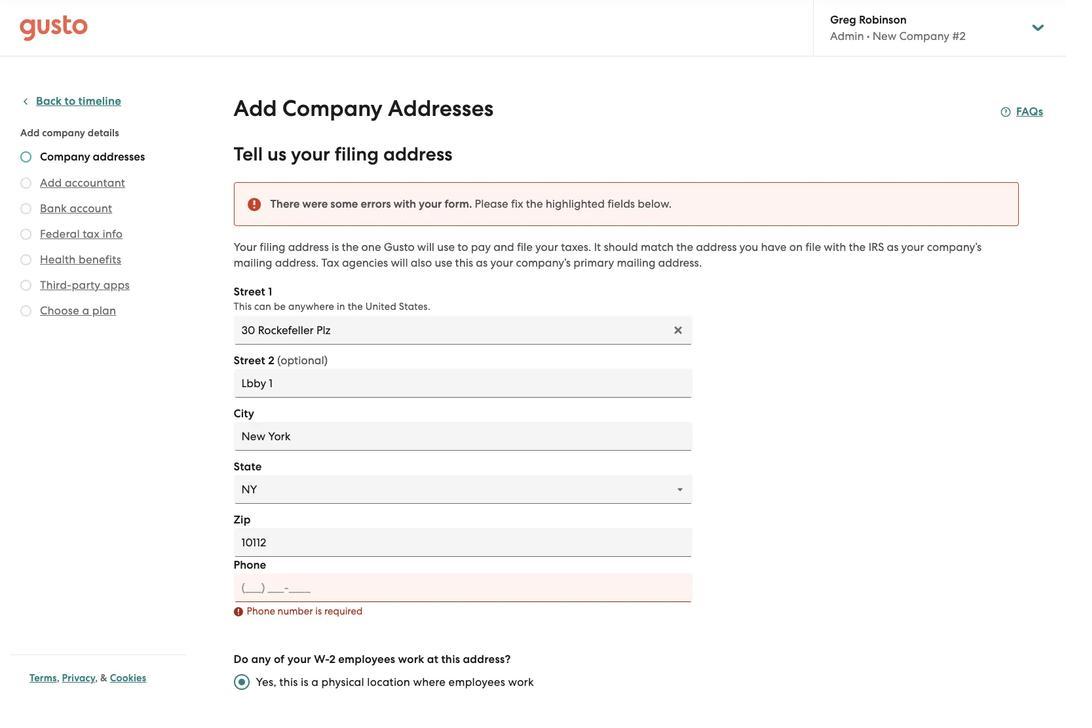 Task type: locate. For each thing, give the bounding box(es) containing it.
with right errors
[[394, 197, 416, 211]]

1 horizontal spatial to
[[458, 241, 468, 254]]

on
[[790, 241, 803, 254]]

file right on on the top right of page
[[806, 241, 821, 254]]

work
[[398, 653, 424, 667], [508, 676, 534, 689]]

be
[[274, 301, 286, 313]]

address.
[[275, 256, 319, 269], [658, 256, 702, 269]]

robinson
[[859, 13, 907, 27]]

street 2 (optional)
[[234, 354, 328, 368]]

0 vertical spatial street
[[234, 285, 265, 299]]

phone
[[234, 558, 266, 572], [247, 606, 275, 617]]

2 left the (optional)
[[268, 354, 275, 368]]

bank
[[40, 202, 67, 215]]

0 horizontal spatial ,
[[57, 672, 60, 684]]

1 vertical spatial this
[[441, 653, 460, 667]]

street inside street 1 this can be anywhere in the united states.
[[234, 285, 265, 299]]

zip
[[234, 513, 251, 527]]

check image left bank
[[20, 203, 31, 214]]

this right the yes,
[[279, 676, 298, 689]]

0 vertical spatial add
[[234, 95, 277, 122]]

check image
[[20, 151, 31, 163], [20, 178, 31, 189], [20, 229, 31, 240], [20, 280, 31, 291], [20, 305, 31, 317]]

in
[[337, 301, 345, 313]]

1 horizontal spatial ,
[[95, 672, 98, 684]]

location
[[367, 676, 410, 689]]

0 horizontal spatial filing
[[260, 241, 285, 254]]

4 check image from the top
[[20, 280, 31, 291]]

is right 'number'
[[315, 606, 322, 617]]

0 vertical spatial work
[[398, 653, 424, 667]]

2 horizontal spatial company
[[900, 29, 950, 43]]

mailing down the your
[[234, 256, 272, 269]]

a down w-
[[311, 676, 319, 689]]

phone number is required
[[247, 606, 363, 617]]

2 mailing from the left
[[617, 256, 656, 269]]

0 horizontal spatial address.
[[275, 256, 319, 269]]

0 vertical spatial 2
[[268, 354, 275, 368]]

terms
[[29, 672, 57, 684]]

your
[[234, 241, 257, 254]]

work down address?
[[508, 676, 534, 689]]

1 horizontal spatial add
[[40, 176, 62, 189]]

please
[[475, 197, 508, 210]]

0 horizontal spatial add
[[20, 127, 40, 139]]

the right "in"
[[348, 301, 363, 313]]

account
[[70, 202, 112, 215]]

2 vertical spatial add
[[40, 176, 62, 189]]

privacy
[[62, 672, 95, 684]]

your left form.
[[419, 197, 442, 211]]

file right and
[[517, 241, 533, 254]]

filing right the your
[[260, 241, 285, 254]]

2 vertical spatial is
[[301, 676, 309, 689]]

2 street from the top
[[234, 354, 265, 368]]

yes, this is a physical location where employees work
[[256, 676, 534, 689]]

choose
[[40, 304, 79, 317]]

mailing down should
[[617, 256, 656, 269]]

0 vertical spatial a
[[82, 304, 89, 317]]

City field
[[234, 422, 692, 451]]

number
[[278, 606, 313, 617]]

company up tell us your filing address
[[282, 95, 383, 122]]

fix
[[511, 197, 523, 210]]

irs
[[869, 241, 884, 254]]

1 horizontal spatial company's
[[927, 241, 982, 254]]

2 vertical spatial company
[[40, 150, 90, 164]]

filing down add company addresses on the left top of page
[[335, 143, 379, 166]]

1 check image from the top
[[20, 203, 31, 214]]

address down addresses
[[383, 143, 453, 166]]

check image down the "add company details"
[[20, 151, 31, 163]]

add up tell
[[234, 95, 277, 122]]

faqs button
[[1001, 104, 1044, 120]]

1 street from the top
[[234, 285, 265, 299]]

0 horizontal spatial company
[[40, 150, 90, 164]]

add inside button
[[40, 176, 62, 189]]

addresses
[[388, 95, 494, 122]]

1 vertical spatial company
[[282, 95, 383, 122]]

check image left third-
[[20, 280, 31, 291]]

party
[[72, 279, 100, 292]]

with right on on the top right of page
[[824, 241, 846, 254]]

1 vertical spatial a
[[311, 676, 319, 689]]

2 up physical on the left
[[329, 653, 336, 667]]

1 horizontal spatial address.
[[658, 256, 702, 269]]

your right "us"
[[291, 143, 330, 166]]

2 horizontal spatial address
[[696, 241, 737, 254]]

1 horizontal spatial with
[[824, 241, 846, 254]]

0 vertical spatial to
[[65, 94, 76, 108]]

check image left add accountant
[[20, 178, 31, 189]]

street left the (optional)
[[234, 354, 265, 368]]

a
[[82, 304, 89, 317], [311, 676, 319, 689]]

2 check image from the top
[[20, 178, 31, 189]]

it
[[594, 241, 601, 254]]

this right at
[[441, 653, 460, 667]]

company down company
[[40, 150, 90, 164]]

bank account
[[40, 202, 112, 215]]

will down gusto
[[391, 256, 408, 269]]

1 vertical spatial company's
[[516, 256, 571, 269]]

1 horizontal spatial will
[[417, 241, 435, 254]]

1 horizontal spatial work
[[508, 676, 534, 689]]

address. down match
[[658, 256, 702, 269]]

cookies
[[110, 672, 146, 684]]

add up bank
[[40, 176, 62, 189]]

as right the irs
[[887, 241, 899, 254]]

0 horizontal spatial company's
[[516, 256, 571, 269]]

1 vertical spatial check image
[[20, 254, 31, 265]]

0 horizontal spatial mailing
[[234, 256, 272, 269]]

employees
[[338, 653, 395, 667], [449, 676, 505, 689]]

0 horizontal spatial a
[[82, 304, 89, 317]]

will up also
[[417, 241, 435, 254]]

0 horizontal spatial work
[[398, 653, 424, 667]]

1 address. from the left
[[275, 256, 319, 269]]

federal tax info
[[40, 227, 123, 241]]

company's
[[927, 241, 982, 254], [516, 256, 571, 269]]

bank account button
[[40, 201, 112, 216]]

check image
[[20, 203, 31, 214], [20, 254, 31, 265]]

1 horizontal spatial employees
[[449, 676, 505, 689]]

a left plan on the left
[[82, 304, 89, 317]]

use left pay
[[437, 241, 455, 254]]

, left privacy link
[[57, 672, 60, 684]]

health benefits
[[40, 253, 121, 266]]

this down pay
[[455, 256, 473, 269]]

street up this
[[234, 285, 265, 299]]

use right also
[[435, 256, 453, 269]]

add left company
[[20, 127, 40, 139]]

address up tax
[[288, 241, 329, 254]]

5 check image from the top
[[20, 305, 31, 317]]

with
[[394, 197, 416, 211], [824, 241, 846, 254]]

&
[[100, 672, 107, 684]]

, left &
[[95, 672, 98, 684]]

0 vertical spatial use
[[437, 241, 455, 254]]

0 horizontal spatial file
[[517, 241, 533, 254]]

0 vertical spatial check image
[[20, 203, 31, 214]]

health benefits button
[[40, 252, 121, 267]]

address. left tax
[[275, 256, 319, 269]]

0 horizontal spatial employees
[[338, 653, 395, 667]]

1 horizontal spatial mailing
[[617, 256, 656, 269]]

apps
[[103, 279, 130, 292]]

phone left 'number'
[[247, 606, 275, 617]]

0 horizontal spatial is
[[301, 676, 309, 689]]

is left physical on the left
[[301, 676, 309, 689]]

employees down address?
[[449, 676, 505, 689]]

as
[[887, 241, 899, 254], [476, 256, 488, 269]]

greg robinson admin • new company #2
[[830, 13, 966, 43]]

1 vertical spatial use
[[435, 256, 453, 269]]

address left the you
[[696, 241, 737, 254]]

1 horizontal spatial is
[[315, 606, 322, 617]]

anywhere
[[288, 301, 334, 313]]

company left #2 on the top right
[[900, 29, 950, 43]]

1 vertical spatial phone
[[247, 606, 275, 617]]

check image for federal
[[20, 229, 31, 240]]

1 horizontal spatial company
[[282, 95, 383, 122]]

federal
[[40, 227, 80, 241]]

1 check image from the top
[[20, 151, 31, 163]]

highlighted
[[546, 197, 605, 210]]

us
[[267, 143, 287, 166]]

0 vertical spatial is
[[332, 241, 339, 254]]

is up tax
[[332, 241, 339, 254]]

1 vertical spatial with
[[824, 241, 846, 254]]

check image left federal on the top
[[20, 229, 31, 240]]

the
[[526, 197, 543, 210], [342, 241, 359, 254], [677, 241, 693, 254], [849, 241, 866, 254], [348, 301, 363, 313]]

1 vertical spatial is
[[315, 606, 322, 617]]

gusto
[[384, 241, 415, 254]]

file
[[517, 241, 533, 254], [806, 241, 821, 254]]

is for phone
[[315, 606, 322, 617]]

1 vertical spatial 2
[[329, 653, 336, 667]]

2 horizontal spatial is
[[332, 241, 339, 254]]

1 horizontal spatial filing
[[335, 143, 379, 166]]

2 , from the left
[[95, 672, 98, 684]]

will
[[417, 241, 435, 254], [391, 256, 408, 269]]

terms , privacy , & cookies
[[29, 672, 146, 684]]

0 vertical spatial as
[[887, 241, 899, 254]]

company addresses
[[40, 150, 145, 164]]

0 vertical spatial with
[[394, 197, 416, 211]]

employees up location
[[338, 653, 395, 667]]

phone down 'zip'
[[234, 558, 266, 572]]

to right back
[[65, 94, 76, 108]]

do
[[234, 653, 249, 667]]

address?
[[463, 653, 511, 667]]

work left at
[[398, 653, 424, 667]]

2 check image from the top
[[20, 254, 31, 265]]

1 vertical spatial to
[[458, 241, 468, 254]]

1 horizontal spatial file
[[806, 241, 821, 254]]

3 check image from the top
[[20, 229, 31, 240]]

check image left 'health'
[[20, 254, 31, 265]]

0 horizontal spatial 2
[[268, 354, 275, 368]]

filing
[[335, 143, 379, 166], [260, 241, 285, 254]]

w-
[[314, 653, 329, 667]]

admin
[[830, 29, 864, 43]]

street for 2
[[234, 354, 265, 368]]

1 vertical spatial filing
[[260, 241, 285, 254]]

0 vertical spatial phone
[[234, 558, 266, 572]]

phone for phone
[[234, 558, 266, 572]]

0 vertical spatial filing
[[335, 143, 379, 166]]

to left pay
[[458, 241, 468, 254]]

0 vertical spatial this
[[455, 256, 473, 269]]

one
[[362, 241, 381, 254]]

0 horizontal spatial as
[[476, 256, 488, 269]]

0 horizontal spatial will
[[391, 256, 408, 269]]

0 vertical spatial company
[[900, 29, 950, 43]]

0 horizontal spatial to
[[65, 94, 76, 108]]

1 vertical spatial street
[[234, 354, 265, 368]]

and
[[494, 241, 514, 254]]

the right the 'fix'
[[526, 197, 543, 210]]

2 horizontal spatial add
[[234, 95, 277, 122]]

1 vertical spatial work
[[508, 676, 534, 689]]

company
[[42, 127, 85, 139]]

you
[[740, 241, 759, 254]]

check image left choose
[[20, 305, 31, 317]]

as down pay
[[476, 256, 488, 269]]

2 vertical spatial this
[[279, 676, 298, 689]]

1 vertical spatial as
[[476, 256, 488, 269]]

use
[[437, 241, 455, 254], [435, 256, 453, 269]]

the right match
[[677, 241, 693, 254]]

1 vertical spatial add
[[20, 127, 40, 139]]

Zip field
[[234, 528, 692, 557]]

tax
[[83, 227, 100, 241]]

back to timeline
[[36, 94, 121, 108]]

1 mailing from the left
[[234, 256, 272, 269]]



Task type: vqa. For each thing, say whether or not it's contained in the screenshot.
View related to View payroll history
no



Task type: describe. For each thing, give the bounding box(es) containing it.
0 vertical spatial will
[[417, 241, 435, 254]]

add accountant button
[[40, 175, 125, 191]]

should
[[604, 241, 638, 254]]

addresses
[[93, 150, 145, 164]]

is for do any of your w-2 employees work at this address?
[[301, 676, 309, 689]]

federal tax info button
[[40, 226, 123, 242]]

with inside your filing address is the one gusto will use to pay and file your taxes. it should match the address you have on file with the irs as your company's mailing address. tax agencies will also use this as your company's primary mailing address.
[[824, 241, 846, 254]]

faqs
[[1017, 105, 1044, 119]]

1 horizontal spatial a
[[311, 676, 319, 689]]

0 horizontal spatial with
[[394, 197, 416, 211]]

this
[[234, 301, 252, 313]]

1 horizontal spatial 2
[[329, 653, 336, 667]]

form.
[[445, 197, 472, 211]]

1 file from the left
[[517, 241, 533, 254]]

1 vertical spatial will
[[391, 256, 408, 269]]

a inside button
[[82, 304, 89, 317]]

taxes.
[[561, 241, 591, 254]]

required
[[324, 606, 363, 617]]

agencies
[[342, 256, 388, 269]]

the inside the there were some errors with your form. please fix the highlighted fields below.
[[526, 197, 543, 210]]

your down and
[[491, 256, 513, 269]]

tell
[[234, 143, 263, 166]]

your left taxes.
[[536, 241, 558, 254]]

0 horizontal spatial address
[[288, 241, 329, 254]]

Phone text field
[[234, 573, 692, 602]]

your right of
[[288, 653, 311, 667]]

primary
[[574, 256, 614, 269]]

city
[[234, 407, 254, 421]]

states.
[[399, 301, 431, 313]]

company addresses list
[[20, 150, 182, 321]]

add for add company addresses
[[234, 95, 277, 122]]

add for add accountant
[[40, 176, 62, 189]]

your right the irs
[[902, 241, 924, 254]]

your filing address is the one gusto will use to pay and file your taxes. it should match the address you have on file with the irs as your company's mailing address. tax agencies will also use this as your company's primary mailing address.
[[234, 241, 982, 269]]

check image for choose
[[20, 305, 31, 317]]

yes,
[[256, 676, 277, 689]]

state
[[234, 460, 262, 474]]

add for add company details
[[20, 127, 40, 139]]

timeline
[[78, 94, 121, 108]]

company inside list
[[40, 150, 90, 164]]

street for 1
[[234, 285, 265, 299]]

0 vertical spatial company's
[[927, 241, 982, 254]]

check image for bank
[[20, 203, 31, 214]]

tax
[[321, 256, 339, 269]]

back
[[36, 94, 62, 108]]

cookies button
[[110, 670, 146, 686]]

pay
[[471, 241, 491, 254]]

1 vertical spatial employees
[[449, 676, 505, 689]]

greg
[[830, 13, 856, 27]]

back to timeline button
[[20, 94, 121, 109]]

tell us your filing address
[[234, 143, 453, 166]]

third-
[[40, 279, 72, 292]]

•
[[867, 29, 870, 43]]

street 1 this can be anywhere in the united states.
[[234, 285, 431, 313]]

phone for phone number is required
[[247, 606, 275, 617]]

have
[[761, 241, 787, 254]]

check image for add
[[20, 178, 31, 189]]

(optional)
[[277, 354, 328, 367]]

where
[[413, 676, 446, 689]]

third-party apps
[[40, 279, 130, 292]]

filing inside your filing address is the one gusto will use to pay and file your taxes. it should match the address you have on file with the irs as your company's mailing address. tax agencies will also use this as your company's primary mailing address.
[[260, 241, 285, 254]]

choose a plan button
[[40, 303, 116, 319]]

accountant
[[65, 176, 125, 189]]

home image
[[20, 15, 88, 41]]

errors
[[361, 197, 391, 211]]

benefits
[[79, 253, 121, 266]]

at
[[427, 653, 439, 667]]

1
[[268, 285, 272, 299]]

privacy link
[[62, 672, 95, 684]]

the left the irs
[[849, 241, 866, 254]]

this inside your filing address is the one gusto will use to pay and file your taxes. it should match the address you have on file with the irs as your company's mailing address. tax agencies will also use this as your company's primary mailing address.
[[455, 256, 473, 269]]

1 , from the left
[[57, 672, 60, 684]]

to inside your filing address is the one gusto will use to pay and file your taxes. it should match the address you have on file with the irs as your company's mailing address. tax agencies will also use this as your company's primary mailing address.
[[458, 241, 468, 254]]

details
[[88, 127, 119, 139]]

add company addresses
[[234, 95, 494, 122]]

can
[[254, 301, 271, 313]]

there
[[270, 197, 300, 211]]

below.
[[638, 197, 672, 210]]

Street 1 field
[[234, 316, 692, 345]]

do any of your w-2 employees work at this address?
[[234, 653, 511, 667]]

check image for health
[[20, 254, 31, 265]]

#2
[[953, 29, 966, 43]]

choose a plan
[[40, 304, 116, 317]]

match
[[641, 241, 674, 254]]

any
[[251, 653, 271, 667]]

united
[[366, 301, 397, 313]]

Yes, this is a physical location where employees work radio
[[227, 668, 256, 697]]

add accountant
[[40, 176, 125, 189]]

is inside your filing address is the one gusto will use to pay and file your taxes. it should match the address you have on file with the irs as your company's mailing address. tax agencies will also use this as your company's primary mailing address.
[[332, 241, 339, 254]]

Street 2 field
[[234, 369, 692, 398]]

to inside button
[[65, 94, 76, 108]]

some
[[331, 197, 358, 211]]

2 file from the left
[[806, 241, 821, 254]]

1 horizontal spatial as
[[887, 241, 899, 254]]

there were some errors with your form. please fix the highlighted fields below.
[[270, 197, 672, 211]]

fields
[[608, 197, 635, 210]]

2 address. from the left
[[658, 256, 702, 269]]

the inside street 1 this can be anywhere in the united states.
[[348, 301, 363, 313]]

health
[[40, 253, 76, 266]]

third-party apps button
[[40, 277, 130, 293]]

1 horizontal spatial address
[[383, 143, 453, 166]]

0 vertical spatial employees
[[338, 653, 395, 667]]

company inside greg robinson admin • new company #2
[[900, 29, 950, 43]]

the left one
[[342, 241, 359, 254]]

check image for third-
[[20, 280, 31, 291]]

new
[[873, 29, 897, 43]]



